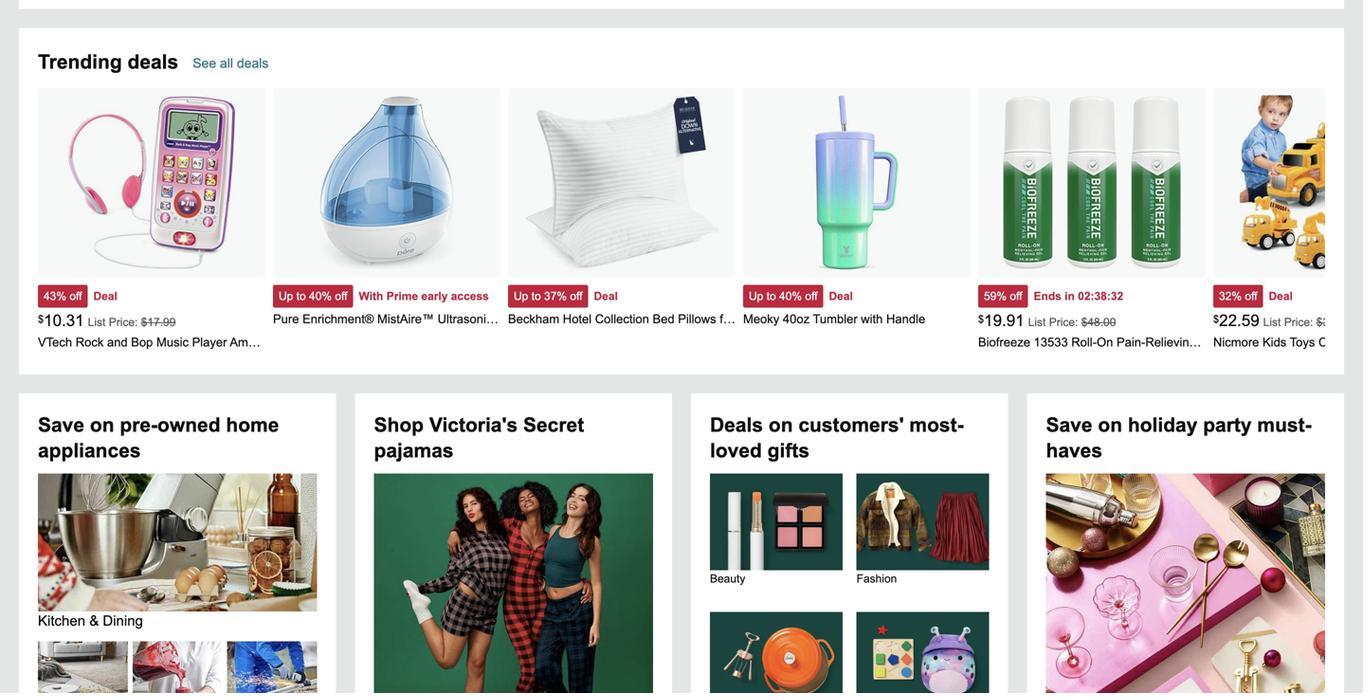 Task type: vqa. For each thing, say whether or not it's contained in the screenshot.
Price: to the middle
yes



Task type: describe. For each thing, give the bounding box(es) containing it.
pure
[[273, 312, 299, 326]]

nicmore kids toys car for boys: boy toy trucks for 2 3 4 5 6 year old boys girls | toddler toys 5 in 1 carrier vehicle... image
[[1240, 95, 1364, 270]]

meoky 40oz tumbler with handle image
[[815, 95, 900, 270]]

4 % from the left
[[792, 290, 802, 303]]

22
[[1220, 312, 1238, 330]]

bed
[[653, 312, 675, 326]]

3 % from the left
[[557, 290, 567, 303]]

deal for beckham hotel collection bed pillows for sleeping… image
[[594, 290, 618, 303]]

to for beckham
[[532, 290, 541, 303]]

up for meoky 40oz tumbler with handle
[[749, 290, 764, 303]]

tools image
[[219, 641, 326, 693]]

ends in 02:38:33
[[1034, 290, 1124, 303]]

with prime early access
[[359, 290, 489, 303]]

$17.99
[[141, 316, 176, 329]]

biofreeze
[[979, 335, 1031, 349]]

19
[[984, 312, 1002, 330]]

handle
[[887, 312, 926, 326]]

up to 40 % off for enrichment®
[[279, 290, 348, 303]]

6 % from the left
[[1232, 290, 1242, 303]]

roll-
[[1072, 335, 1097, 349]]

pure enrichment® mistaire™ ultrasoni…
[[273, 312, 499, 326]]

must-
[[1258, 414, 1312, 436]]

secret
[[523, 414, 584, 436]]

most-
[[910, 414, 964, 436]]

&
[[89, 613, 99, 629]]

hotel
[[563, 312, 592, 326]]

price: for 59
[[1285, 316, 1314, 329]]

shop victoria's secret pajamas image
[[350, 474, 677, 693]]

nicmore
[[1214, 335, 1260, 349]]

$ for 10
[[38, 314, 44, 325]]

0 vertical spatial 59
[[984, 290, 997, 303]]

deal for vtech rock and bop music player amazon exclusive, pink image
[[93, 290, 117, 303]]

list for 31
[[88, 316, 106, 329]]

save for save on pre-owned home appliances
[[38, 414, 84, 436]]

all
[[220, 56, 233, 71]]

kitchen & dining link
[[2, 474, 353, 630]]

$ 22 . 59 list price: $32.99 nicmore kids toys car for b
[[1214, 312, 1364, 349]]

shop
[[374, 414, 424, 436]]

10
[[44, 312, 62, 330]]

91
[[1007, 312, 1025, 330]]

and
[[107, 335, 128, 349]]

meoky
[[743, 312, 780, 326]]

save on holiday party must-haves image
[[1023, 474, 1350, 693]]

$ 10 . 31 list price: $17.99 vtech rock and bop music player am…
[[38, 312, 261, 349]]

6 off from the left
[[1245, 290, 1258, 303]]

owned
[[157, 414, 221, 436]]

price: for 31
[[109, 316, 138, 329]]

am…
[[230, 335, 261, 349]]

5 % from the left
[[997, 290, 1007, 303]]

1 % from the left
[[56, 290, 66, 303]]

vtech rock and bop music player amazon exclusive, pink image
[[67, 95, 236, 270]]

on
[[1097, 335, 1114, 349]]

fashion image
[[846, 474, 1001, 571]]

see all deals
[[193, 56, 269, 71]]

beckham
[[508, 312, 560, 326]]

32 % off
[[1220, 290, 1258, 303]]

save for save on holiday party must- haves
[[1046, 414, 1093, 436]]

02:38:33
[[1078, 290, 1124, 303]]

deals on customers' most- loved gifts
[[710, 414, 964, 462]]

$ 19 . 91 list price: $48.00 biofreeze 13533 roll-on pain-relievin…
[[979, 312, 1202, 349]]

4 off from the left
[[805, 290, 818, 303]]

car
[[1319, 335, 1339, 349]]

in
[[1065, 290, 1075, 303]]

vtech
[[38, 335, 72, 349]]

list for 91
[[1029, 316, 1046, 329]]

0 horizontal spatial deals
[[128, 51, 178, 73]]

for
[[1342, 335, 1357, 349]]

pre-
[[120, 414, 157, 436]]

up for beckham hotel collection bed pillows f…
[[514, 290, 529, 303]]

pillows
[[678, 312, 717, 326]]

relievin…
[[1146, 335, 1202, 349]]

beauty link
[[699, 474, 854, 605]]

price: for 91
[[1049, 316, 1079, 329]]

43
[[44, 290, 56, 303]]

kitchen & dining image
[[2, 474, 353, 612]]

dining
[[103, 613, 143, 629]]

deal for meoky 40oz tumbler with handle image
[[829, 290, 853, 303]]

appliances
[[38, 440, 141, 462]]

meoky 40oz tumbler with handle
[[743, 312, 926, 326]]

with
[[359, 290, 383, 303]]

32
[[1220, 290, 1232, 303]]

see
[[193, 56, 216, 71]]

ultrasoni…
[[438, 312, 499, 326]]

mistaire™
[[377, 312, 434, 326]]

ends
[[1034, 290, 1062, 303]]

music
[[156, 335, 189, 349]]

with
[[861, 312, 883, 326]]

31
[[66, 312, 84, 330]]

43 % off
[[44, 290, 82, 303]]

toys
[[1290, 335, 1316, 349]]

rock
[[76, 335, 104, 349]]

holiday
[[1128, 414, 1198, 436]]

to for meoky
[[767, 290, 776, 303]]



Task type: locate. For each thing, give the bounding box(es) containing it.
on for customers'
[[769, 414, 793, 436]]

5 off from the left
[[1010, 290, 1023, 303]]

3 on from the left
[[1099, 414, 1123, 436]]

2 up from the left
[[514, 290, 529, 303]]

kids
[[1263, 335, 1287, 349]]

40
[[309, 290, 322, 303], [780, 290, 792, 303]]

40 for 40oz
[[780, 290, 792, 303]]

0 horizontal spatial $
[[38, 314, 44, 325]]

. inside $ 10 . 31 list price: $17.99 vtech rock and bop music player am…
[[62, 312, 66, 330]]

up up pure
[[279, 290, 293, 303]]

on
[[90, 414, 114, 436], [769, 414, 793, 436], [1099, 414, 1123, 436]]

b
[[1360, 335, 1364, 349]]

kitchen
[[38, 613, 85, 629]]

pajamas
[[374, 440, 454, 462]]

1 horizontal spatial .
[[1002, 312, 1007, 330]]

2 horizontal spatial on
[[1099, 414, 1123, 436]]

0 horizontal spatial 59
[[984, 290, 997, 303]]

3 . from the left
[[1238, 312, 1242, 330]]

early
[[421, 290, 448, 303]]

2 . from the left
[[1002, 312, 1007, 330]]

1 horizontal spatial $
[[979, 314, 984, 325]]

2 horizontal spatial to
[[767, 290, 776, 303]]

blenders image
[[124, 641, 231, 693]]

off up hotel
[[570, 290, 583, 303]]

2 % from the left
[[322, 290, 332, 303]]

40oz
[[783, 312, 810, 326]]

list
[[38, 88, 1364, 356]]

2 save from the left
[[1046, 414, 1093, 436]]

$ inside $ 10 . 31 list price: $17.99 vtech rock and bop music player am…
[[38, 314, 44, 325]]

1 horizontal spatial up
[[514, 290, 529, 303]]

37
[[544, 290, 557, 303]]

to for pure
[[297, 290, 306, 303]]

up to 40 % off up the 40oz
[[749, 290, 818, 303]]

2 horizontal spatial up
[[749, 290, 764, 303]]

deal for the "nicmore kids toys car for boys: boy toy trucks for 2 3 4 5 6 year old boys girls | toddler toys 5 in 1 carrier vehicle..." image
[[1269, 290, 1293, 303]]

. inside "$ 19 . 91 list price: $48.00 biofreeze 13533 roll-on pain-relievin…"
[[1002, 312, 1007, 330]]

beauty
[[710, 572, 746, 585]]

1 deal from the left
[[93, 290, 117, 303]]

off up enrichment®
[[335, 290, 348, 303]]

deal up tumbler
[[829, 290, 853, 303]]

deal up $ 22 . 59 list price: $32.99 nicmore kids toys car for b
[[1269, 290, 1293, 303]]

see all deals link
[[178, 47, 269, 80]]

3 list from the left
[[1264, 316, 1282, 329]]

$ for 22
[[1214, 314, 1220, 325]]

deals
[[128, 51, 178, 73], [237, 56, 269, 71]]

% up the 40oz
[[792, 290, 802, 303]]

up up meoky
[[749, 290, 764, 303]]

vacuums image
[[30, 641, 136, 693]]

to
[[297, 290, 306, 303], [532, 290, 541, 303], [767, 290, 776, 303]]

2 price: from the left
[[1049, 316, 1079, 329]]

1 list from the left
[[88, 316, 106, 329]]

on inside save on holiday party must- haves
[[1099, 414, 1123, 436]]

1 horizontal spatial save
[[1046, 414, 1093, 436]]

2 off from the left
[[335, 290, 348, 303]]

list right 91
[[1029, 316, 1046, 329]]

% up enrichment®
[[322, 290, 332, 303]]

shop victoria's secret pajamas
[[374, 414, 584, 462]]

victoria's
[[429, 414, 518, 436]]

40 up the 40oz
[[780, 290, 792, 303]]

2 up to 40 % off from the left
[[749, 290, 818, 303]]

beckham hotel collection bed pillows for sleeping… image
[[525, 95, 719, 270]]

2 horizontal spatial price:
[[1285, 316, 1314, 329]]

price:
[[109, 316, 138, 329], [1049, 316, 1079, 329], [1285, 316, 1314, 329]]

up up beckham
[[514, 290, 529, 303]]

0 horizontal spatial price:
[[109, 316, 138, 329]]

to up pure
[[297, 290, 306, 303]]

. up vtech
[[62, 312, 66, 330]]

1 horizontal spatial 59
[[1242, 312, 1260, 330]]

0 horizontal spatial on
[[90, 414, 114, 436]]

off right 32
[[1245, 290, 1258, 303]]

save up appliances
[[38, 414, 84, 436]]

deal
[[93, 290, 117, 303], [594, 290, 618, 303], [829, 290, 853, 303], [1269, 290, 1293, 303]]

% up "10"
[[56, 290, 66, 303]]

$ down 32
[[1214, 314, 1220, 325]]

$ inside "$ 19 . 91 list price: $48.00 biofreeze 13533 roll-on pain-relievin…"
[[979, 314, 984, 325]]

$ down 59 % off
[[979, 314, 984, 325]]

0 horizontal spatial .
[[62, 312, 66, 330]]

price: inside $ 22 . 59 list price: $32.99 nicmore kids toys car for b
[[1285, 316, 1314, 329]]

. for 31
[[62, 312, 66, 330]]

list inside "$ 19 . 91 list price: $48.00 biofreeze 13533 roll-on pain-relievin…"
[[1029, 316, 1046, 329]]

3 up from the left
[[749, 290, 764, 303]]

% up "22"
[[1232, 290, 1242, 303]]

1 horizontal spatial list
[[1029, 316, 1046, 329]]

toys image
[[846, 612, 1001, 693]]

59 up 19
[[984, 290, 997, 303]]

0 horizontal spatial list
[[88, 316, 106, 329]]

save on pre-owned home appliances
[[38, 414, 279, 462]]

1 save from the left
[[38, 414, 84, 436]]

3 $ from the left
[[1214, 314, 1220, 325]]

$32.99
[[1317, 316, 1352, 329]]

1 horizontal spatial 40
[[780, 290, 792, 303]]

list for 59
[[1264, 316, 1282, 329]]

. for 59
[[1238, 312, 1242, 330]]

1 up from the left
[[279, 290, 293, 303]]

1 off from the left
[[70, 290, 82, 303]]

prime
[[387, 290, 418, 303]]

home & kitchen image
[[699, 612, 854, 693]]

% up 19
[[997, 290, 1007, 303]]

3 off from the left
[[570, 290, 583, 303]]

collection
[[595, 312, 649, 326]]

save up haves
[[1046, 414, 1093, 436]]

kitchen & dining
[[38, 613, 143, 629]]

1 $ from the left
[[38, 314, 44, 325]]

party
[[1204, 414, 1252, 436]]

1 on from the left
[[90, 414, 114, 436]]

. for 91
[[1002, 312, 1007, 330]]

13533
[[1034, 335, 1068, 349]]

list up the kids
[[1264, 316, 1282, 329]]

up to 37 % off
[[514, 290, 583, 303]]

list up rock
[[88, 316, 106, 329]]

beauty image
[[699, 474, 854, 571]]

list containing 10
[[38, 88, 1364, 356]]

price: inside "$ 19 . 91 list price: $48.00 biofreeze 13533 roll-on pain-relievin…"
[[1049, 316, 1079, 329]]

price: up 13533
[[1049, 316, 1079, 329]]

save on holiday party must- haves
[[1046, 414, 1312, 462]]

loved
[[710, 440, 762, 462]]

up to 40 % off for 40oz
[[749, 290, 818, 303]]

3 price: from the left
[[1285, 316, 1314, 329]]

on up gifts
[[769, 414, 793, 436]]

tumbler
[[813, 312, 858, 326]]

59 right "22"
[[1242, 312, 1260, 330]]

price: up toys
[[1285, 316, 1314, 329]]

0 horizontal spatial up to 40 % off
[[279, 290, 348, 303]]

up to 40 % off
[[279, 290, 348, 303], [749, 290, 818, 303]]

customers'
[[799, 414, 904, 436]]

59 inside $ 22 . 59 list price: $32.99 nicmore kids toys car for b
[[1242, 312, 1260, 330]]

2 to from the left
[[532, 290, 541, 303]]

off up 91
[[1010, 290, 1023, 303]]

up to 40 % off up enrichment®
[[279, 290, 348, 303]]

1 horizontal spatial deals
[[237, 56, 269, 71]]

beckham hotel collection bed pillows f…
[[508, 312, 736, 326]]

1 40 from the left
[[309, 290, 322, 303]]

1 vertical spatial 59
[[1242, 312, 1260, 330]]

2 deal from the left
[[594, 290, 618, 303]]

40 for enrichment®
[[309, 290, 322, 303]]

player
[[192, 335, 227, 349]]

3 deal from the left
[[829, 290, 853, 303]]

off up 31 in the top of the page
[[70, 290, 82, 303]]

2 $ from the left
[[979, 314, 984, 325]]

40 up enrichment®
[[309, 290, 322, 303]]

fashion link
[[846, 474, 1001, 605]]

4 deal from the left
[[1269, 290, 1293, 303]]

. up biofreeze
[[1002, 312, 1007, 330]]

deal right 43 % off
[[93, 290, 117, 303]]

pure enrichment® mistaire™ ultrasonic cool mist humidifier - quiet air humidifier for bedroom, nursery, office, & indoor... image
[[320, 95, 454, 270]]

trending
[[38, 51, 122, 73]]

list inside $ 22 . 59 list price: $32.99 nicmore kids toys car for b
[[1264, 316, 1282, 329]]

list
[[88, 316, 106, 329], [1029, 316, 1046, 329], [1264, 316, 1282, 329]]

3 to from the left
[[767, 290, 776, 303]]

fashion
[[857, 572, 897, 585]]

1 horizontal spatial on
[[769, 414, 793, 436]]

0 horizontal spatial up
[[279, 290, 293, 303]]

bop
[[131, 335, 153, 349]]

on for holiday
[[1099, 414, 1123, 436]]

pain-
[[1117, 335, 1146, 349]]

1 to from the left
[[297, 290, 306, 303]]

gifts
[[768, 440, 810, 462]]

2 on from the left
[[769, 414, 793, 436]]

on for pre-
[[90, 414, 114, 436]]

list inside $ 10 . 31 list price: $17.99 vtech rock and bop music player am…
[[88, 316, 106, 329]]

access
[[451, 290, 489, 303]]

on inside deals on customers' most- loved gifts
[[769, 414, 793, 436]]

0 horizontal spatial to
[[297, 290, 306, 303]]

0 horizontal spatial 40
[[309, 290, 322, 303]]

59 % off
[[984, 290, 1023, 303]]

save inside 'save on pre-owned home appliances'
[[38, 414, 84, 436]]

on up haves
[[1099, 414, 1123, 436]]

$ inside $ 22 . 59 list price: $32.99 nicmore kids toys car for b
[[1214, 314, 1220, 325]]

on up appliances
[[90, 414, 114, 436]]

2 horizontal spatial list
[[1264, 316, 1282, 329]]

$ down 43
[[38, 314, 44, 325]]

to up meoky
[[767, 290, 776, 303]]

2 horizontal spatial $
[[1214, 314, 1220, 325]]

1 horizontal spatial price:
[[1049, 316, 1079, 329]]

1 horizontal spatial up to 40 % off
[[749, 290, 818, 303]]

enrichment®
[[303, 312, 374, 326]]

trending deals
[[38, 51, 178, 73]]

$48.00
[[1082, 316, 1117, 329]]

$ for 19
[[979, 314, 984, 325]]

save
[[38, 414, 84, 436], [1046, 414, 1093, 436]]

price: up and
[[109, 316, 138, 329]]

deals left see on the top
[[128, 51, 178, 73]]

0 horizontal spatial save
[[38, 414, 84, 436]]

. inside $ 22 . 59 list price: $32.99 nicmore kids toys car for b
[[1238, 312, 1242, 330]]

2 40 from the left
[[780, 290, 792, 303]]

1 . from the left
[[62, 312, 66, 330]]

deals
[[710, 414, 763, 436]]

. up nicmore
[[1238, 312, 1242, 330]]

up for pure enrichment® mistaire™ ultrasoni…
[[279, 290, 293, 303]]

deals right the all
[[237, 56, 269, 71]]

$
[[38, 314, 44, 325], [979, 314, 984, 325], [1214, 314, 1220, 325]]

.
[[62, 312, 66, 330], [1002, 312, 1007, 330], [1238, 312, 1242, 330]]

2 horizontal spatial .
[[1238, 312, 1242, 330]]

to left "37"
[[532, 290, 541, 303]]

up
[[279, 290, 293, 303], [514, 290, 529, 303], [749, 290, 764, 303]]

2 list from the left
[[1029, 316, 1046, 329]]

f…
[[720, 312, 736, 326]]

biofreeze 13533 roll-on pain-relieving gel, 3 fl oz, green topical, backache, strains, bruises, & sprains, pack of 3 image
[[1003, 95, 1182, 270]]

deal up beckham hotel collection bed pillows f…
[[594, 290, 618, 303]]

on inside 'save on pre-owned home appliances'
[[90, 414, 114, 436]]

save inside save on holiday party must- haves
[[1046, 414, 1093, 436]]

1 price: from the left
[[109, 316, 138, 329]]

haves
[[1046, 440, 1103, 462]]

1 horizontal spatial to
[[532, 290, 541, 303]]

off up the 40oz
[[805, 290, 818, 303]]

%
[[56, 290, 66, 303], [322, 290, 332, 303], [557, 290, 567, 303], [792, 290, 802, 303], [997, 290, 1007, 303], [1232, 290, 1242, 303]]

home
[[226, 414, 279, 436]]

1 up to 40 % off from the left
[[279, 290, 348, 303]]

% up hotel
[[557, 290, 567, 303]]

price: inside $ 10 . 31 list price: $17.99 vtech rock and bop music player am…
[[109, 316, 138, 329]]



